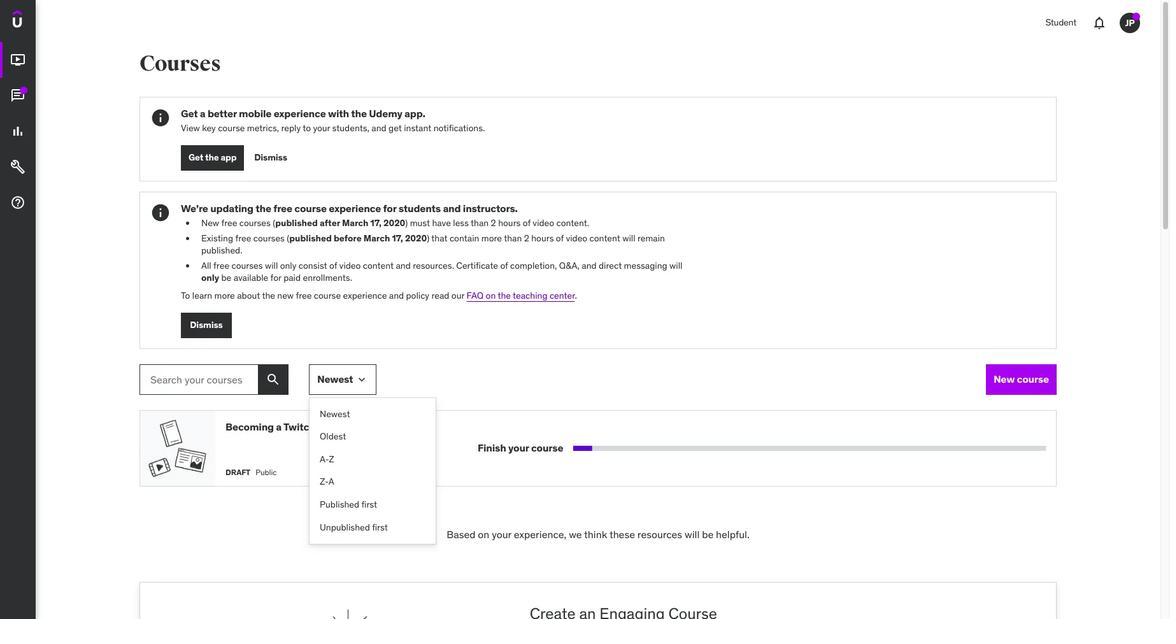 Task type: describe. For each thing, give the bounding box(es) containing it.
app
[[221, 152, 237, 163]]

for inside all free courses will only consist of video content and resources. certificate of completion, q&a, and direct messaging will only be available for paid enrollments.
[[271, 272, 281, 284]]

will inside ) that contain more than 2 hours of video content will remain published.
[[623, 232, 636, 244]]

get for a
[[181, 107, 198, 120]]

the left teaching
[[498, 290, 511, 301]]

get the app
[[189, 152, 237, 163]]

the inside "get a better mobile experience with the udemy app. view key course metrics, reply to your students, and get instant notifications."
[[351, 107, 367, 120]]

first for published first
[[362, 499, 377, 510]]

students,
[[332, 122, 369, 134]]

policy
[[406, 290, 429, 301]]

notifications.
[[434, 122, 485, 134]]

to
[[181, 290, 190, 301]]

0 horizontal spatial dismiss button
[[181, 313, 232, 338]]

/
[[601, 440, 607, 456]]

1 medium image from the top
[[10, 52, 25, 68]]

manage
[[610, 440, 655, 456]]

livestreamer
[[370, 420, 432, 433]]

a-
[[320, 453, 329, 465]]

resources
[[638, 528, 682, 541]]

we're updating the free course experience for students and instructors.
[[181, 202, 518, 215]]

direct
[[599, 260, 622, 271]]

draft public
[[226, 467, 277, 477]]

udemy image
[[13, 10, 71, 32]]

messaging
[[624, 260, 668, 271]]

about
[[237, 290, 260, 301]]

have
[[432, 217, 451, 229]]

content inside ) that contain more than 2 hours of video content will remain published.
[[590, 232, 620, 244]]

2 vertical spatial experience
[[343, 290, 387, 301]]

a for twitch
[[276, 420, 282, 433]]

draft
[[226, 467, 250, 477]]

course inside button
[[1017, 373, 1049, 385]]

0 horizontal spatial )
[[405, 217, 408, 229]]

the left 'app'
[[205, 152, 219, 163]]

notifications image
[[1092, 15, 1107, 31]]

that
[[432, 232, 448, 244]]

video inside ) that contain more than 2 hours of video content will remain published.
[[566, 232, 588, 244]]

to
[[303, 122, 311, 134]]

with
[[328, 107, 349, 120]]

0 vertical spatial on
[[486, 290, 496, 301]]

will right messaging
[[670, 260, 683, 271]]

learn
[[192, 290, 212, 301]]

courses for only
[[232, 260, 263, 271]]

reply
[[281, 122, 301, 134]]

app.
[[405, 107, 426, 120]]

instant
[[404, 122, 432, 134]]

get
[[389, 122, 402, 134]]

based on your experience, we think these resources will be helpful.
[[447, 528, 750, 541]]

published first
[[320, 499, 377, 510]]

we're
[[181, 202, 208, 215]]

new for new course
[[994, 373, 1015, 385]]

free for existing free courses (
[[235, 232, 251, 244]]

of up completion,
[[523, 217, 531, 229]]

consist
[[299, 260, 327, 271]]

public
[[256, 467, 277, 477]]

oldest
[[320, 431, 346, 442]]

after
[[320, 217, 340, 229]]

of up enrollments.
[[329, 260, 337, 271]]

z
[[329, 453, 334, 465]]

resources.
[[413, 260, 454, 271]]

contain
[[450, 232, 479, 244]]

these
[[610, 528, 635, 541]]

0 horizontal spatial than
[[471, 217, 489, 229]]

new free courses ( published after march 17, 2020 ) must have less than 2 hours of video content.
[[201, 217, 589, 229]]

mobile
[[239, 107, 272, 120]]

edit / manage course
[[575, 440, 696, 456]]

newest button
[[310, 403, 436, 426]]

hours inside ) that contain more than 2 hours of video content will remain published.
[[532, 232, 554, 244]]

your inside "get a better mobile experience with the udemy app. view key course metrics, reply to your students, and get instant notifications."
[[313, 122, 330, 134]]

metrics,
[[247, 122, 279, 134]]

free up existing free courses ( published before march 17, 2020
[[273, 202, 292, 215]]

faq
[[467, 290, 484, 301]]

video inside all free courses will only consist of video content and resources. certificate of completion, q&a, and direct messaging will only be available for paid enrollments.
[[339, 260, 361, 271]]

the right updating
[[256, 202, 271, 215]]

jp link
[[1115, 8, 1146, 38]]

our
[[452, 290, 465, 301]]

teaching
[[513, 290, 548, 301]]

1 horizontal spatial only
[[280, 260, 297, 271]]

youtube
[[329, 420, 368, 433]]

more inside ) that contain more than 2 hours of video content will remain published.
[[482, 232, 502, 244]]

get the app link
[[181, 145, 244, 171]]

march for before
[[364, 232, 390, 244]]

1 vertical spatial dismiss
[[190, 319, 223, 331]]

unpublished first
[[320, 522, 388, 533]]

experience inside "get a better mobile experience with the udemy app. view key course metrics, reply to your students, and get instant notifications."
[[274, 107, 326, 120]]

before
[[334, 232, 362, 244]]

twitch
[[283, 420, 315, 433]]

0 vertical spatial dismiss button
[[254, 145, 287, 171]]

courses
[[140, 50, 221, 77]]

available
[[234, 272, 268, 284]]

certificate
[[456, 260, 498, 271]]

1 vertical spatial on
[[478, 528, 490, 541]]

better
[[208, 107, 237, 120]]

new course button
[[986, 364, 1057, 395]]

all
[[201, 260, 211, 271]]

edit / manage course link
[[418, 416, 854, 481]]

published for existing free courses (
[[289, 232, 332, 244]]

) inside ) that contain more than 2 hours of video content will remain published.
[[427, 232, 430, 244]]

unpublished
[[320, 522, 370, 533]]

1 vertical spatial be
[[702, 528, 714, 541]]

newest for newest dropdown button
[[317, 373, 353, 385]]

helpful.
[[716, 528, 750, 541]]

less
[[453, 217, 469, 229]]

must
[[410, 217, 430, 229]]

courses for published before march 17, 2020
[[253, 232, 285, 244]]

a-z button
[[310, 448, 436, 471]]

becoming
[[226, 420, 274, 433]]

0 horizontal spatial only
[[201, 272, 219, 284]]

than inside ) that contain more than 2 hours of video content will remain published.
[[504, 232, 522, 244]]

based
[[447, 528, 476, 541]]

we
[[569, 528, 582, 541]]

to learn more about the new free course experience and policy read our faq on the teaching center .
[[181, 290, 577, 301]]

2020 for published after march 17, 2020
[[384, 217, 405, 229]]

z-a button
[[310, 471, 436, 494]]



Task type: locate. For each thing, give the bounding box(es) containing it.
courses for published after march 17, 2020
[[239, 217, 271, 229]]

0 horizontal spatial new
[[201, 217, 219, 229]]

17, down we're updating the free course experience for students and instructors.
[[371, 217, 382, 229]]

0 vertical spatial newest
[[317, 373, 353, 385]]

published for new free courses (
[[275, 217, 318, 229]]

0 horizontal spatial (
[[273, 217, 275, 229]]

0 vertical spatial (
[[273, 217, 275, 229]]

1 horizontal spatial 17,
[[392, 232, 403, 244]]

faq on the teaching center link
[[467, 290, 575, 301]]

newest button
[[309, 364, 377, 395]]

content up to learn more about the new free course experience and policy read our faq on the teaching center .
[[363, 260, 394, 271]]

more right contain
[[482, 232, 502, 244]]

0 horizontal spatial content
[[363, 260, 394, 271]]

2 down instructors. at the top
[[491, 217, 496, 229]]

new course
[[994, 373, 1049, 385]]

0 horizontal spatial hours
[[498, 217, 521, 229]]

video left content.
[[533, 217, 554, 229]]

published.
[[201, 245, 242, 256]]

students
[[399, 202, 441, 215]]

17, for published after march 17, 2020
[[371, 217, 382, 229]]

remain
[[638, 232, 665, 244]]

1 horizontal spatial more
[[482, 232, 502, 244]]

on right 'faq'
[[486, 290, 496, 301]]

edit
[[575, 440, 598, 456]]

0 vertical spatial video
[[533, 217, 554, 229]]

udemy
[[369, 107, 402, 120]]

be left available
[[221, 272, 231, 284]]

student
[[1046, 17, 1077, 28]]

dismiss down metrics,
[[254, 152, 287, 163]]

only up 'paid'
[[280, 260, 297, 271]]

march for after
[[342, 217, 369, 229]]

search image
[[266, 372, 281, 387]]

free right the new
[[296, 290, 312, 301]]

0 vertical spatial courses
[[239, 217, 271, 229]]

will left remain
[[623, 232, 636, 244]]

) left that
[[427, 232, 430, 244]]

( up 'paid'
[[287, 232, 289, 244]]

0 vertical spatial 2
[[491, 217, 496, 229]]

a up key
[[200, 107, 206, 120]]

the left the new
[[262, 290, 275, 301]]

1 horizontal spatial 2
[[524, 232, 529, 244]]

a inside "get a better mobile experience with the udemy app. view key course metrics, reply to your students, and get instant notifications."
[[200, 107, 206, 120]]

free inside all free courses will only consist of video content and resources. certificate of completion, q&a, and direct messaging will only be available for paid enrollments.
[[214, 260, 229, 271]]

content
[[590, 232, 620, 244], [363, 260, 394, 271]]

existing
[[201, 232, 233, 244]]

newest inside newest button
[[320, 408, 350, 420]]

2 inside ) that contain more than 2 hours of video content will remain published.
[[524, 232, 529, 244]]

1 vertical spatial more
[[214, 290, 235, 301]]

and inside "get a better mobile experience with the udemy app. view key course metrics, reply to your students, and get instant notifications."
[[372, 122, 387, 134]]

17, for published before march 17, 2020
[[392, 232, 403, 244]]

march down we're updating the free course experience for students and instructors.
[[342, 217, 369, 229]]

0 vertical spatial be
[[221, 272, 231, 284]]

dismiss down learn
[[190, 319, 223, 331]]

free for all free courses will only consist of video content and resources. certificate of completion, q&a, and direct messaging will
[[214, 260, 229, 271]]

medium image
[[10, 88, 25, 103], [10, 124, 25, 139], [10, 195, 25, 210]]

small image
[[356, 373, 369, 386]]

newest for newest button
[[320, 408, 350, 420]]

first down published first button
[[372, 522, 388, 533]]

1 vertical spatial dismiss button
[[181, 313, 232, 338]]

1 horizontal spatial dismiss
[[254, 152, 287, 163]]

2020 left must
[[384, 217, 405, 229]]

only
[[280, 260, 297, 271], [201, 272, 219, 284]]

free
[[273, 202, 292, 215], [221, 217, 237, 229], [235, 232, 251, 244], [214, 260, 229, 271], [296, 290, 312, 301]]

hours down instructors. at the top
[[498, 217, 521, 229]]

think
[[584, 528, 607, 541]]

oldest button
[[310, 426, 436, 448]]

1 horizontal spatial new
[[994, 373, 1015, 385]]

1 vertical spatial a
[[276, 420, 282, 433]]

0 vertical spatial medium image
[[10, 88, 25, 103]]

2 vertical spatial medium image
[[10, 195, 25, 210]]

view
[[181, 122, 200, 134]]

hours up completion,
[[532, 232, 554, 244]]

and
[[372, 122, 387, 134], [443, 202, 461, 215], [396, 260, 411, 271], [582, 260, 597, 271], [389, 290, 404, 301]]

1 horizontal spatial for
[[383, 202, 397, 215]]

1 vertical spatial hours
[[532, 232, 554, 244]]

0 vertical spatial for
[[383, 202, 397, 215]]

1 vertical spatial (
[[287, 232, 289, 244]]

get
[[181, 107, 198, 120], [189, 152, 203, 163]]

0 horizontal spatial be
[[221, 272, 231, 284]]

on
[[486, 290, 496, 301], [478, 528, 490, 541]]

first
[[362, 499, 377, 510], [372, 522, 388, 533]]

new
[[277, 290, 294, 301]]

newest left small icon
[[317, 373, 353, 385]]

read
[[432, 290, 449, 301]]

than up completion,
[[504, 232, 522, 244]]

be left helpful.
[[702, 528, 714, 541]]

get inside "get a better mobile experience with the udemy app. view key course metrics, reply to your students, and get instant notifications."
[[181, 107, 198, 120]]

finish your course
[[478, 442, 564, 454]]

( up existing free courses ( published before march 17, 2020
[[273, 217, 275, 229]]

0 vertical spatial 2020
[[384, 217, 405, 229]]

and left resources.
[[396, 260, 411, 271]]

0 horizontal spatial 17,
[[371, 217, 382, 229]]

0 vertical spatial hours
[[498, 217, 521, 229]]

0 vertical spatial than
[[471, 217, 489, 229]]

1 vertical spatial march
[[364, 232, 390, 244]]

0 horizontal spatial 2
[[491, 217, 496, 229]]

for
[[383, 202, 397, 215], [271, 272, 281, 284]]

newest inside newest dropdown button
[[317, 373, 353, 385]]

get for the
[[189, 152, 203, 163]]

0 vertical spatial 17,
[[371, 217, 382, 229]]

z-a
[[320, 476, 334, 488]]

0 vertical spatial a
[[200, 107, 206, 120]]

published down after
[[289, 232, 332, 244]]

2 medium image from the top
[[10, 159, 25, 175]]

finish
[[478, 442, 506, 454]]

key
[[202, 122, 216, 134]]

get up view
[[181, 107, 198, 120]]

more right learn
[[214, 290, 235, 301]]

0 vertical spatial published
[[275, 217, 318, 229]]

courses inside all free courses will only consist of video content and resources. certificate of completion, q&a, and direct messaging will only be available for paid enrollments.
[[232, 260, 263, 271]]

0 horizontal spatial dismiss
[[190, 319, 223, 331]]

new
[[201, 217, 219, 229], [994, 373, 1015, 385]]

free down updating
[[221, 217, 237, 229]]

( for published before march 17, 2020
[[287, 232, 289, 244]]

and left get in the top of the page
[[372, 122, 387, 134]]

experience up after
[[329, 202, 381, 215]]

dismiss button down learn
[[181, 313, 232, 338]]

2 up completion,
[[524, 232, 529, 244]]

1 vertical spatial first
[[372, 522, 388, 533]]

2 horizontal spatial video
[[566, 232, 588, 244]]

experience up "to"
[[274, 107, 326, 120]]

of
[[523, 217, 531, 229], [556, 232, 564, 244], [329, 260, 337, 271], [500, 260, 508, 271]]

1 vertical spatial for
[[271, 272, 281, 284]]

2 vertical spatial video
[[339, 260, 361, 271]]

a left twitch
[[276, 420, 282, 433]]

1 horizontal spatial dismiss button
[[254, 145, 287, 171]]

1 horizontal spatial content
[[590, 232, 620, 244]]

z-
[[320, 476, 329, 488]]

free down published.
[[214, 260, 229, 271]]

a for better
[[200, 107, 206, 120]]

medium image
[[10, 52, 25, 68], [10, 159, 25, 175]]

1 horizontal spatial (
[[287, 232, 289, 244]]

17, down new free courses ( published after march 17, 2020 ) must have less than 2 hours of video content.
[[392, 232, 403, 244]]

1 vertical spatial 17,
[[392, 232, 403, 244]]

new inside button
[[994, 373, 1015, 385]]

dismiss button
[[254, 145, 287, 171], [181, 313, 232, 338]]

unpublished first button
[[310, 516, 436, 539]]

your right "to"
[[313, 122, 330, 134]]

2
[[491, 217, 496, 229], [524, 232, 529, 244]]

1 horizontal spatial )
[[427, 232, 430, 244]]

2020 for published before march 17, 2020
[[405, 232, 427, 244]]

1 vertical spatial 2
[[524, 232, 529, 244]]

your
[[313, 122, 330, 134], [509, 442, 529, 454], [492, 528, 512, 541]]

content inside all free courses will only consist of video content and resources. certificate of completion, q&a, and direct messaging will only be available for paid enrollments.
[[363, 260, 394, 271]]

0 horizontal spatial for
[[271, 272, 281, 284]]

new for new free courses ( published after march 17, 2020 ) must have less than 2 hours of video content.
[[201, 217, 219, 229]]

1 horizontal spatial than
[[504, 232, 522, 244]]

0 vertical spatial )
[[405, 217, 408, 229]]

1 horizontal spatial be
[[702, 528, 714, 541]]

will up available
[[265, 260, 278, 271]]

enrollments.
[[303, 272, 352, 284]]

2 medium image from the top
[[10, 124, 25, 139]]

a
[[200, 107, 206, 120], [276, 420, 282, 433]]

0 vertical spatial your
[[313, 122, 330, 134]]

for left 'paid'
[[271, 272, 281, 284]]

all free courses will only consist of video content and resources. certificate of completion, q&a, and direct messaging will only be available for paid enrollments.
[[201, 260, 683, 284]]

will right resources
[[685, 528, 700, 541]]

free for new free courses (
[[221, 217, 237, 229]]

on right based
[[478, 528, 490, 541]]

march down new free courses ( published after march 17, 2020 ) must have less than 2 hours of video content.
[[364, 232, 390, 244]]

published up existing free courses ( published before march 17, 2020
[[275, 217, 318, 229]]

0 vertical spatial dismiss
[[254, 152, 287, 163]]

a
[[329, 476, 334, 488]]

1 vertical spatial new
[[994, 373, 1015, 385]]

0 vertical spatial only
[[280, 260, 297, 271]]

first down z-a button
[[362, 499, 377, 510]]

0 horizontal spatial more
[[214, 290, 235, 301]]

1 vertical spatial )
[[427, 232, 430, 244]]

0 vertical spatial content
[[590, 232, 620, 244]]

content up direct
[[590, 232, 620, 244]]

1 vertical spatial only
[[201, 272, 219, 284]]

dismiss button down metrics,
[[254, 145, 287, 171]]

get a better mobile experience with the udemy app. view key course metrics, reply to your students, and get instant notifications.
[[181, 107, 485, 134]]

( for published after march 17, 2020
[[273, 217, 275, 229]]

) that contain more than 2 hours of video content will remain published.
[[201, 232, 665, 256]]

instructors.
[[463, 202, 518, 215]]

existing free courses ( published before march 17, 2020
[[201, 232, 427, 244]]

)
[[405, 217, 408, 229], [427, 232, 430, 244]]

.
[[575, 290, 577, 301]]

video
[[533, 217, 554, 229], [566, 232, 588, 244], [339, 260, 361, 271]]

content.
[[557, 217, 589, 229]]

q&a,
[[559, 260, 580, 271]]

0 horizontal spatial video
[[339, 260, 361, 271]]

1 vertical spatial medium image
[[10, 124, 25, 139]]

2020 down must
[[405, 232, 427, 244]]

experience down enrollments.
[[343, 290, 387, 301]]

3 medium image from the top
[[10, 195, 25, 210]]

0 horizontal spatial a
[[200, 107, 206, 120]]

of down content.
[[556, 232, 564, 244]]

course inside "get a better mobile experience with the udemy app. view key course metrics, reply to your students, and get instant notifications."
[[218, 122, 245, 134]]

a-z
[[320, 453, 334, 465]]

your right finish
[[509, 442, 529, 454]]

center
[[550, 290, 575, 301]]

0 vertical spatial experience
[[274, 107, 326, 120]]

video down content.
[[566, 232, 588, 244]]

1 vertical spatial 2020
[[405, 232, 427, 244]]

0 vertical spatial more
[[482, 232, 502, 244]]

video up enrollments.
[[339, 260, 361, 271]]

paid
[[284, 272, 301, 284]]

0 vertical spatial get
[[181, 107, 198, 120]]

of right certificate
[[500, 260, 508, 271]]

newest up becoming a twitch or youtube livestreamer
[[320, 408, 350, 420]]

or
[[317, 420, 327, 433]]

0 vertical spatial march
[[342, 217, 369, 229]]

2 vertical spatial courses
[[232, 260, 263, 271]]

0 vertical spatial medium image
[[10, 52, 25, 68]]

jp
[[1126, 17, 1135, 28]]

2 vertical spatial your
[[492, 528, 512, 541]]

and left policy
[[389, 290, 404, 301]]

1 medium image from the top
[[10, 88, 25, 103]]

your left experience,
[[492, 528, 512, 541]]

1 vertical spatial content
[[363, 260, 394, 271]]

0 vertical spatial first
[[362, 499, 377, 510]]

0 vertical spatial new
[[201, 217, 219, 229]]

and up less
[[443, 202, 461, 215]]

Search your courses text field
[[140, 364, 258, 395]]

free up published.
[[235, 232, 251, 244]]

published first button
[[310, 494, 436, 516]]

1 vertical spatial than
[[504, 232, 522, 244]]

1 horizontal spatial a
[[276, 420, 282, 433]]

the
[[351, 107, 367, 120], [205, 152, 219, 163], [256, 202, 271, 215], [262, 290, 275, 301], [498, 290, 511, 301]]

1 vertical spatial experience
[[329, 202, 381, 215]]

(
[[273, 217, 275, 229], [287, 232, 289, 244]]

student link
[[1038, 8, 1084, 38]]

1 vertical spatial published
[[289, 232, 332, 244]]

1 vertical spatial video
[[566, 232, 588, 244]]

updating
[[210, 202, 253, 215]]

1 horizontal spatial hours
[[532, 232, 554, 244]]

1 vertical spatial newest
[[320, 408, 350, 420]]

1 vertical spatial courses
[[253, 232, 285, 244]]

hours
[[498, 217, 521, 229], [532, 232, 554, 244]]

1 vertical spatial your
[[509, 442, 529, 454]]

than down instructors. at the top
[[471, 217, 489, 229]]

of inside ) that contain more than 2 hours of video content will remain published.
[[556, 232, 564, 244]]

you have alerts image
[[1133, 13, 1140, 20]]

be inside all free courses will only consist of video content and resources. certificate of completion, q&a, and direct messaging will only be available for paid enrollments.
[[221, 272, 231, 284]]

first for unpublished first
[[372, 522, 388, 533]]

1 vertical spatial medium image
[[10, 159, 25, 175]]

and right q&a,
[[582, 260, 597, 271]]

course
[[218, 122, 245, 134], [295, 202, 327, 215], [314, 290, 341, 301], [1017, 373, 1049, 385], [658, 440, 696, 456], [531, 442, 564, 454]]

get down view
[[189, 152, 203, 163]]

for up new free courses ( published after march 17, 2020 ) must have less than 2 hours of video content.
[[383, 202, 397, 215]]

only down all
[[201, 272, 219, 284]]

the up students,
[[351, 107, 367, 120]]

1 horizontal spatial video
[[533, 217, 554, 229]]

1 vertical spatial get
[[189, 152, 203, 163]]

) left must
[[405, 217, 408, 229]]



Task type: vqa. For each thing, say whether or not it's contained in the screenshot.
New free courses ('s published
yes



